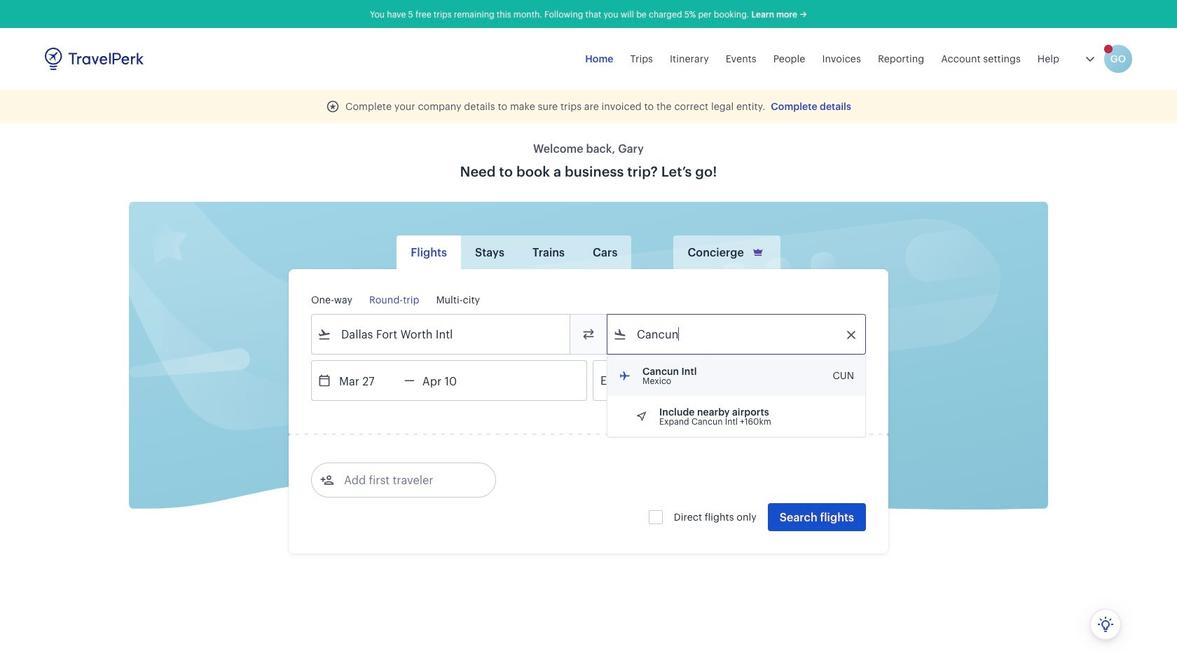 Task type: locate. For each thing, give the bounding box(es) containing it.
Return text field
[[415, 361, 488, 400]]



Task type: describe. For each thing, give the bounding box(es) containing it.
To search field
[[628, 323, 848, 346]]

Depart text field
[[332, 361, 405, 400]]

Add first traveler search field
[[334, 469, 480, 492]]

From search field
[[332, 323, 552, 346]]



